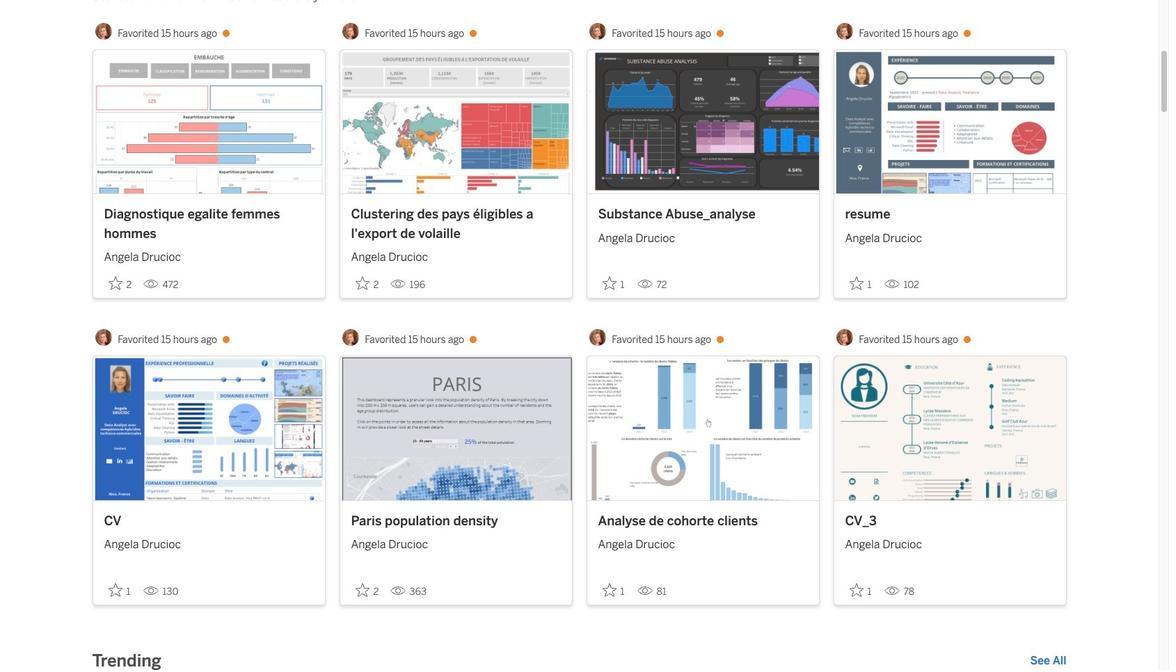 Task type: vqa. For each thing, say whether or not it's contained in the screenshot.
"Tableau Public Viz of the Day" image
no



Task type: describe. For each thing, give the bounding box(es) containing it.
angela drucioc image
[[96, 330, 112, 346]]

trending heading
[[92, 650, 161, 670]]

see recent work and favorites from authors you follow element
[[92, 0, 1067, 5]]



Task type: locate. For each thing, give the bounding box(es) containing it.
angela drucioc image
[[96, 23, 112, 40], [343, 23, 359, 40], [590, 23, 607, 40], [837, 23, 854, 40], [343, 330, 359, 346], [590, 330, 607, 346], [837, 330, 854, 346]]

add favorite image
[[108, 277, 122, 291], [850, 277, 864, 291], [108, 583, 122, 597], [355, 583, 369, 597], [850, 583, 864, 597]]

workbook thumbnail image
[[93, 50, 325, 194], [340, 50, 572, 194], [587, 50, 819, 194], [834, 50, 1066, 194], [93, 357, 325, 500], [340, 357, 572, 500], [587, 357, 819, 500], [834, 357, 1066, 500]]

see all trending element
[[1031, 653, 1067, 670]]

add favorite image
[[355, 277, 369, 291], [603, 277, 616, 291], [603, 583, 616, 597]]

Add Favorite button
[[104, 273, 137, 295], [351, 273, 385, 295], [598, 273, 632, 295], [846, 273, 879, 295], [104, 579, 137, 602], [351, 579, 385, 602], [598, 579, 632, 602], [846, 579, 879, 602]]



